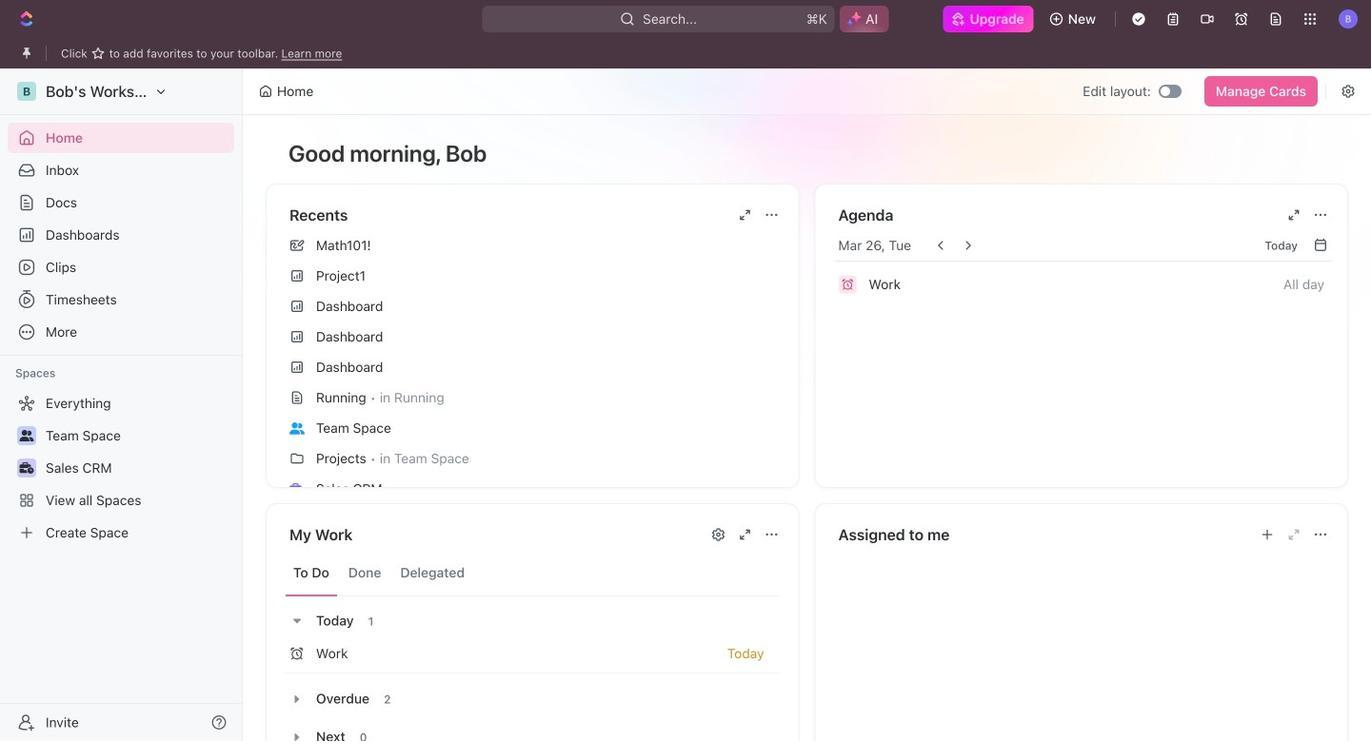 Task type: vqa. For each thing, say whether or not it's contained in the screenshot.
Sidebar NAVIGATION at left
yes



Task type: describe. For each thing, give the bounding box(es) containing it.
1 vertical spatial business time image
[[289, 483, 305, 496]]

business time image inside sidebar navigation
[[20, 463, 34, 474]]

sidebar navigation
[[0, 69, 247, 742]]

1 horizontal spatial user group image
[[289, 423, 305, 435]]



Task type: locate. For each thing, give the bounding box(es) containing it.
business time image
[[20, 463, 34, 474], [289, 483, 305, 496]]

tab list
[[286, 550, 779, 597]]

tree
[[8, 388, 234, 548]]

0 horizontal spatial business time image
[[20, 463, 34, 474]]

0 horizontal spatial user group image
[[20, 430, 34, 442]]

0 vertical spatial business time image
[[20, 463, 34, 474]]

user group image
[[289, 423, 305, 435], [20, 430, 34, 442]]

bob's workspace, , element
[[17, 82, 36, 101]]

1 horizontal spatial business time image
[[289, 483, 305, 496]]

tree inside sidebar navigation
[[8, 388, 234, 548]]



